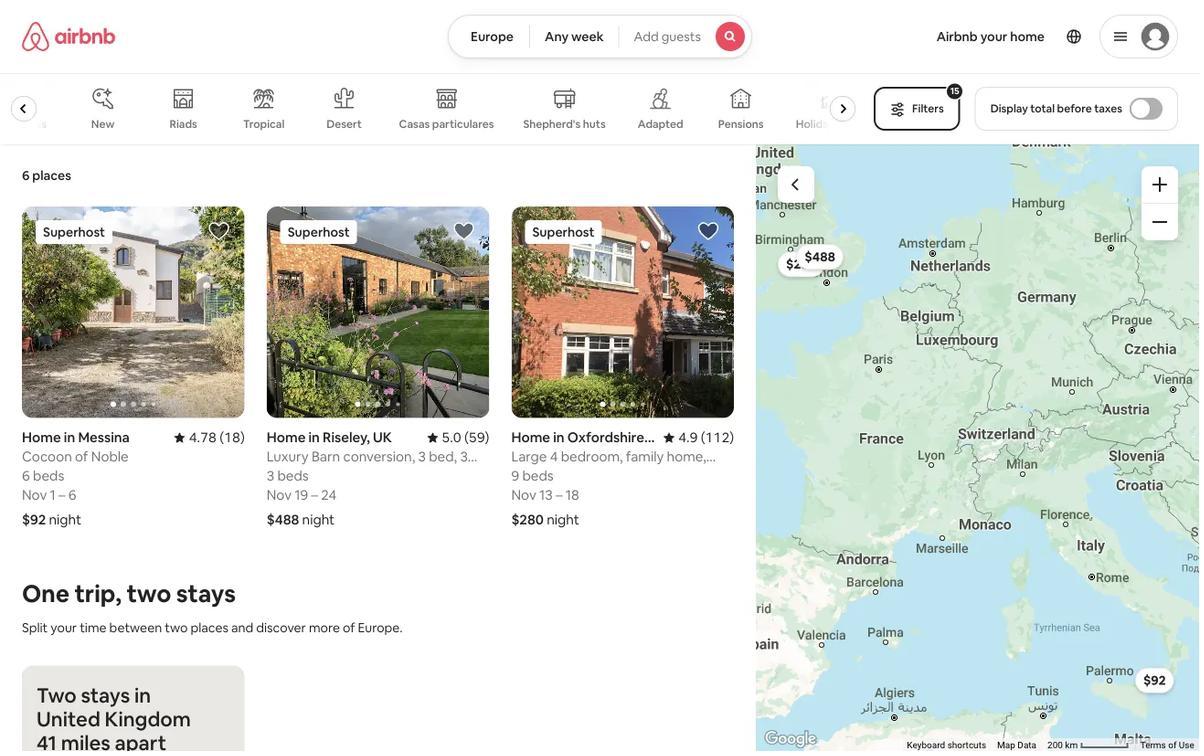 Task type: describe. For each thing, give the bounding box(es) containing it.
filters
[[912, 101, 944, 116]]

google map
showing 3 stays. region
[[756, 144, 1200, 751]]

4.78
[[189, 429, 217, 447]]

keyboard
[[907, 740, 945, 751]]

your for home
[[980, 28, 1008, 45]]

guests
[[662, 28, 701, 45]]

united
[[37, 707, 100, 733]]

1 vertical spatial of
[[343, 619, 355, 636]]

6 places
[[22, 167, 71, 184]]

any week
[[545, 28, 604, 45]]

$488 inside $488 $280
[[805, 249, 836, 265]]

km
[[1065, 740, 1078, 751]]

huts
[[583, 117, 606, 131]]

home for home in riseley, uk
[[267, 429, 306, 447]]

a-
[[0, 117, 10, 131]]

5.0 out of 5 average rating,  59 reviews image
[[427, 429, 489, 447]]

riseley,
[[323, 429, 370, 447]]

group for 9 beds nov 13 – 18 $280 night
[[511, 207, 734, 418]]

1 vertical spatial two
[[165, 619, 188, 636]]

24
[[321, 486, 337, 504]]

stays inside the two stays in united kingdom 41 miles apart
[[81, 683, 130, 709]]

night for $488
[[302, 511, 335, 529]]

nov for nov 19 – 24
[[267, 486, 292, 504]]

before
[[1057, 101, 1092, 116]]

(112)
[[701, 429, 734, 447]]

airbnb
[[937, 28, 978, 45]]

beds inside home in messina cocoon of noble 6 beds nov 1 – 6 $92 night
[[33, 467, 64, 485]]

use
[[1179, 740, 1195, 751]]

and
[[231, 619, 253, 636]]

split your time between two places and discover more of europe.
[[22, 619, 403, 636]]

keyboard shortcuts button
[[907, 739, 987, 751]]

europe button
[[448, 15, 530, 59]]

a-frames
[[0, 117, 47, 131]]

$488 $280
[[786, 249, 836, 273]]

shepherd's
[[523, 117, 581, 131]]

0 vertical spatial 6
[[22, 167, 30, 184]]

pensions
[[718, 117, 764, 131]]

200 km
[[1048, 740, 1080, 751]]

kingdom
[[105, 707, 191, 733]]

particulares
[[432, 117, 494, 131]]

group for home in messina cocoon of noble 6 beds nov 1 – 6 $92 night
[[22, 207, 245, 418]]

(59)
[[464, 429, 489, 447]]

15
[[950, 85, 959, 97]]

cocoon
[[22, 448, 72, 466]]

map data
[[997, 740, 1037, 751]]

1 horizontal spatial places
[[191, 619, 228, 636]]

apart
[[115, 730, 166, 751]]

casas particulares
[[399, 117, 494, 131]]

parks
[[837, 117, 866, 131]]

41 miles
[[37, 730, 110, 751]]

zoom out image
[[1153, 215, 1167, 229]]

holiday
[[796, 117, 835, 131]]

total
[[1030, 101, 1055, 116]]

200
[[1048, 740, 1063, 751]]

add to wishlist: home in messina image
[[208, 220, 230, 242]]

0 vertical spatial places
[[32, 167, 71, 184]]

18
[[566, 486, 579, 504]]

display total before taxes button
[[975, 87, 1178, 131]]

between
[[109, 619, 162, 636]]

home in messina cocoon of noble 6 beds nov 1 – 6 $92 night
[[22, 429, 130, 529]]

0 vertical spatial stays
[[176, 578, 236, 609]]

2 vertical spatial of
[[1169, 740, 1177, 751]]

display total before taxes
[[991, 101, 1122, 116]]

adapted
[[638, 117, 683, 131]]

europe
[[471, 28, 514, 45]]

map
[[997, 740, 1016, 751]]

airbnb your home link
[[926, 17, 1056, 56]]

4.78 (18)
[[189, 429, 245, 447]]

4.9
[[678, 429, 698, 447]]

4.9 out of 5 average rating,  112 reviews image
[[664, 429, 734, 447]]

add guests
[[634, 28, 701, 45]]

noble
[[91, 448, 129, 466]]

0 vertical spatial two
[[127, 578, 171, 609]]

casas
[[399, 117, 430, 131]]

display
[[991, 101, 1028, 116]]

$488 button
[[797, 244, 844, 270]]

two
[[37, 683, 77, 709]]

200 km button
[[1042, 739, 1135, 751]]

9
[[511, 467, 519, 485]]

(18)
[[220, 429, 245, 447]]

$280 inside $488 $280
[[786, 256, 817, 273]]

in for messina
[[64, 429, 75, 447]]

shortcuts
[[948, 740, 987, 751]]

terms
[[1141, 740, 1166, 751]]

shepherd's huts
[[523, 117, 606, 131]]

new
[[91, 117, 115, 131]]



Task type: vqa. For each thing, say whether or not it's contained in the screenshot.
the bottom as
no



Task type: locate. For each thing, give the bounding box(es) containing it.
6 down cocoon
[[22, 467, 30, 485]]

1 horizontal spatial night
[[302, 511, 335, 529]]

$92 down cocoon
[[22, 511, 46, 529]]

riads
[[170, 117, 197, 131]]

3 night from the left
[[547, 511, 579, 529]]

2 horizontal spatial nov
[[511, 486, 536, 504]]

home in riseley, uk
[[267, 429, 392, 447]]

1 vertical spatial your
[[51, 619, 77, 636]]

– right 13
[[556, 486, 563, 504]]

in inside home in messina cocoon of noble 6 beds nov 1 – 6 $92 night
[[64, 429, 75, 447]]

any week button
[[529, 15, 619, 59]]

home for home in messina cocoon of noble 6 beds nov 1 – 6 $92 night
[[22, 429, 61, 447]]

beds up 13
[[522, 467, 554, 485]]

group containing casas particulares
[[0, 73, 866, 144]]

$280 button
[[778, 252, 825, 277]]

0 horizontal spatial your
[[51, 619, 77, 636]]

group for 3 beds nov 19 – 24 $488 night
[[267, 207, 489, 418]]

holiday parks
[[796, 117, 866, 131]]

in inside the two stays in united kingdom 41 miles apart
[[134, 683, 151, 709]]

0 vertical spatial $488
[[805, 249, 836, 265]]

places down frames
[[32, 167, 71, 184]]

1 beds from the left
[[33, 467, 64, 485]]

beds inside 3 beds nov 19 – 24 $488 night
[[277, 467, 309, 485]]

beds down cocoon
[[33, 467, 64, 485]]

2 night from the left
[[302, 511, 335, 529]]

0 horizontal spatial $280
[[511, 511, 544, 529]]

nov inside 3 beds nov 19 – 24 $488 night
[[267, 486, 292, 504]]

2 horizontal spatial of
[[1169, 740, 1177, 751]]

5.0
[[442, 429, 461, 447]]

home up 3
[[267, 429, 306, 447]]

nov
[[22, 486, 47, 504], [267, 486, 292, 504], [511, 486, 536, 504]]

add
[[634, 28, 659, 45]]

3 beds from the left
[[522, 467, 554, 485]]

nov down 3
[[267, 486, 292, 504]]

two right between
[[165, 619, 188, 636]]

nov for nov 13 – 18
[[511, 486, 536, 504]]

time
[[80, 619, 107, 636]]

2 horizontal spatial –
[[556, 486, 563, 504]]

– inside 3 beds nov 19 – 24 $488 night
[[311, 486, 318, 504]]

4.78 out of 5 average rating,  18 reviews image
[[174, 429, 245, 447]]

3
[[267, 467, 274, 485]]

europe.
[[358, 619, 403, 636]]

data
[[1018, 740, 1037, 751]]

your for time
[[51, 619, 77, 636]]

0 horizontal spatial places
[[32, 167, 71, 184]]

1 vertical spatial $488
[[267, 511, 299, 529]]

any
[[545, 28, 569, 45]]

in left riseley,
[[309, 429, 320, 447]]

stays right two
[[81, 683, 130, 709]]

$92 button
[[1135, 668, 1174, 694]]

one trip, two stays
[[22, 578, 236, 609]]

$488
[[805, 249, 836, 265], [267, 511, 299, 529]]

1 vertical spatial $92
[[1144, 672, 1166, 689]]

terms of use link
[[1141, 740, 1195, 751]]

$92 inside button
[[1144, 672, 1166, 689]]

group
[[0, 73, 866, 144], [22, 207, 245, 418], [267, 207, 489, 418], [511, 207, 734, 418]]

home
[[22, 429, 61, 447], [267, 429, 306, 447]]

0 horizontal spatial beds
[[33, 467, 64, 485]]

0 vertical spatial your
[[980, 28, 1008, 45]]

1 horizontal spatial of
[[343, 619, 355, 636]]

4.9 (112)
[[678, 429, 734, 447]]

none search field containing europe
[[448, 15, 752, 59]]

1 night from the left
[[49, 511, 81, 529]]

your right split
[[51, 619, 77, 636]]

in
[[64, 429, 75, 447], [309, 429, 320, 447], [134, 683, 151, 709]]

1 horizontal spatial $280
[[786, 256, 817, 273]]

0 horizontal spatial $92
[[22, 511, 46, 529]]

6
[[22, 167, 30, 184], [22, 467, 30, 485], [68, 486, 76, 504]]

map data button
[[997, 739, 1037, 751]]

messina
[[78, 429, 130, 447]]

– for nov 19 – 24
[[311, 486, 318, 504]]

home inside home in messina cocoon of noble 6 beds nov 1 – 6 $92 night
[[22, 429, 61, 447]]

desert
[[327, 117, 362, 131]]

add to wishlist: home in riseley, uk image
[[453, 220, 475, 242]]

two up between
[[127, 578, 171, 609]]

night inside 9 beds nov 13 – 18 $280 night
[[547, 511, 579, 529]]

2 horizontal spatial in
[[309, 429, 320, 447]]

– for nov 13 – 18
[[556, 486, 563, 504]]

nov down the 9
[[511, 486, 536, 504]]

beds up 19
[[277, 467, 309, 485]]

night
[[49, 511, 81, 529], [302, 511, 335, 529], [547, 511, 579, 529]]

beds for 9
[[522, 467, 554, 485]]

1 vertical spatial 6
[[22, 467, 30, 485]]

nov left the 1
[[22, 486, 47, 504]]

$92
[[22, 511, 46, 529], [1144, 672, 1166, 689]]

$280 inside 9 beds nov 13 – 18 $280 night
[[511, 511, 544, 529]]

– inside 9 beds nov 13 – 18 $280 night
[[556, 486, 563, 504]]

night inside 3 beds nov 19 – 24 $488 night
[[302, 511, 335, 529]]

night down 18
[[547, 511, 579, 529]]

split
[[22, 619, 48, 636]]

frames
[[10, 117, 47, 131]]

1 horizontal spatial nov
[[267, 486, 292, 504]]

home
[[1010, 28, 1045, 45]]

of left "use"
[[1169, 740, 1177, 751]]

discover
[[256, 619, 306, 636]]

19
[[295, 486, 308, 504]]

your
[[980, 28, 1008, 45], [51, 619, 77, 636]]

1 vertical spatial places
[[191, 619, 228, 636]]

in up cocoon
[[64, 429, 75, 447]]

5.0 (59)
[[442, 429, 489, 447]]

0 horizontal spatial of
[[75, 448, 88, 466]]

0 vertical spatial $280
[[786, 256, 817, 273]]

1
[[50, 486, 56, 504]]

terms of use
[[1141, 740, 1195, 751]]

in up apart
[[134, 683, 151, 709]]

your left home
[[980, 28, 1008, 45]]

add to wishlist: home in oxfordshire, uk image
[[698, 220, 720, 242]]

0 horizontal spatial night
[[49, 511, 81, 529]]

night for $280
[[547, 511, 579, 529]]

2 home from the left
[[267, 429, 306, 447]]

trip,
[[74, 578, 122, 609]]

nov inside 9 beds nov 13 – 18 $280 night
[[511, 486, 536, 504]]

of
[[75, 448, 88, 466], [343, 619, 355, 636], [1169, 740, 1177, 751]]

home up cocoon
[[22, 429, 61, 447]]

$280
[[786, 256, 817, 273], [511, 511, 544, 529]]

0 vertical spatial of
[[75, 448, 88, 466]]

nov inside home in messina cocoon of noble 6 beds nov 1 – 6 $92 night
[[22, 486, 47, 504]]

1 horizontal spatial your
[[980, 28, 1008, 45]]

your inside profile element
[[980, 28, 1008, 45]]

1 horizontal spatial $488
[[805, 249, 836, 265]]

0 horizontal spatial $488
[[267, 511, 299, 529]]

$92 inside home in messina cocoon of noble 6 beds nov 1 – 6 $92 night
[[22, 511, 46, 529]]

1 horizontal spatial beds
[[277, 467, 309, 485]]

one
[[22, 578, 70, 609]]

1 home from the left
[[22, 429, 61, 447]]

0 vertical spatial $92
[[22, 511, 46, 529]]

2 horizontal spatial night
[[547, 511, 579, 529]]

6 right the 1
[[68, 486, 76, 504]]

1 horizontal spatial in
[[134, 683, 151, 709]]

1 horizontal spatial $92
[[1144, 672, 1166, 689]]

night inside home in messina cocoon of noble 6 beds nov 1 – 6 $92 night
[[49, 511, 81, 529]]

of right more
[[343, 619, 355, 636]]

night down the 1
[[49, 511, 81, 529]]

week
[[571, 28, 604, 45]]

two
[[127, 578, 171, 609], [165, 619, 188, 636]]

stays up split your time between two places and discover more of europe.
[[176, 578, 236, 609]]

$92 up terms
[[1144, 672, 1166, 689]]

uk
[[373, 429, 392, 447]]

0 horizontal spatial home
[[22, 429, 61, 447]]

3 nov from the left
[[511, 486, 536, 504]]

9 beds nov 13 – 18 $280 night
[[511, 467, 579, 529]]

places left and
[[191, 619, 228, 636]]

0 horizontal spatial nov
[[22, 486, 47, 504]]

keyboard shortcuts
[[907, 740, 987, 751]]

1 nov from the left
[[22, 486, 47, 504]]

stays
[[176, 578, 236, 609], [81, 683, 130, 709]]

places
[[32, 167, 71, 184], [191, 619, 228, 636]]

of inside home in messina cocoon of noble 6 beds nov 1 – 6 $92 night
[[75, 448, 88, 466]]

beds for 3
[[277, 467, 309, 485]]

1 – from the left
[[59, 486, 65, 504]]

– right the 1
[[59, 486, 65, 504]]

zoom in image
[[1153, 177, 1167, 192]]

taxes
[[1094, 101, 1122, 116]]

2 – from the left
[[311, 486, 318, 504]]

None search field
[[448, 15, 752, 59]]

in for riseley,
[[309, 429, 320, 447]]

1 horizontal spatial home
[[267, 429, 306, 447]]

0 horizontal spatial in
[[64, 429, 75, 447]]

google image
[[761, 728, 821, 751]]

1 vertical spatial stays
[[81, 683, 130, 709]]

0 horizontal spatial –
[[59, 486, 65, 504]]

2 beds from the left
[[277, 467, 309, 485]]

airbnb your home
[[937, 28, 1045, 45]]

– right 19
[[311, 486, 318, 504]]

–
[[59, 486, 65, 504], [311, 486, 318, 504], [556, 486, 563, 504]]

– inside home in messina cocoon of noble 6 beds nov 1 – 6 $92 night
[[59, 486, 65, 504]]

filters button
[[874, 87, 960, 131]]

add guests button
[[618, 15, 752, 59]]

3 – from the left
[[556, 486, 563, 504]]

6 down a-frames
[[22, 167, 30, 184]]

1 horizontal spatial –
[[311, 486, 318, 504]]

1 vertical spatial $280
[[511, 511, 544, 529]]

of left 'noble'
[[75, 448, 88, 466]]

0 horizontal spatial stays
[[81, 683, 130, 709]]

$488 inside 3 beds nov 19 – 24 $488 night
[[267, 511, 299, 529]]

beds
[[33, 467, 64, 485], [277, 467, 309, 485], [522, 467, 554, 485]]

1 horizontal spatial stays
[[176, 578, 236, 609]]

beds inside 9 beds nov 13 – 18 $280 night
[[522, 467, 554, 485]]

tropical
[[243, 117, 285, 131]]

13
[[539, 486, 553, 504]]

2 nov from the left
[[267, 486, 292, 504]]

2 horizontal spatial beds
[[522, 467, 554, 485]]

night down '24'
[[302, 511, 335, 529]]

3 beds nov 19 – 24 $488 night
[[267, 467, 337, 529]]

more
[[309, 619, 340, 636]]

profile element
[[774, 0, 1178, 73]]

two stays in united kingdom 41 miles apart
[[37, 683, 191, 751]]

2 vertical spatial 6
[[68, 486, 76, 504]]



